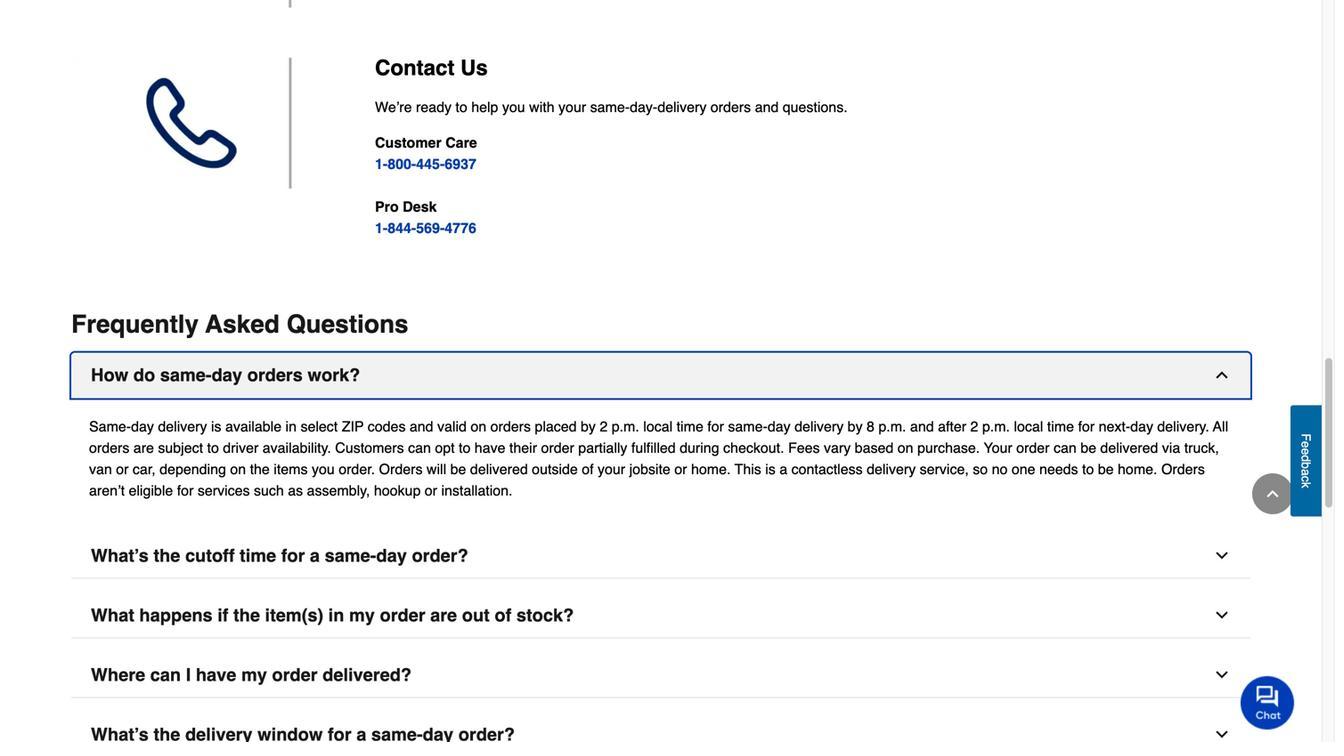 Task type: locate. For each thing, give the bounding box(es) containing it.
your right "with"
[[558, 99, 586, 115]]

be
[[1080, 440, 1096, 457], [450, 461, 466, 478], [1098, 461, 1114, 478]]

0 horizontal spatial by
[[581, 419, 596, 435]]

1 horizontal spatial have
[[475, 440, 505, 457]]

availability.
[[263, 440, 331, 457]]

a right this
[[780, 461, 787, 478]]

to left help
[[455, 99, 467, 115]]

0 vertical spatial in
[[285, 419, 297, 435]]

cutoff
[[185, 546, 235, 567]]

569-
[[416, 220, 445, 237]]

is right this
[[765, 461, 776, 478]]

1 horizontal spatial of
[[582, 461, 594, 478]]

have right the i
[[196, 665, 236, 686]]

for left next-
[[1078, 419, 1095, 435]]

f e e d b a c k button
[[1291, 406, 1322, 517]]

my up delivered?
[[349, 606, 375, 626]]

select
[[301, 419, 338, 435]]

of inside button
[[495, 606, 511, 626]]

such
[[254, 483, 284, 499]]

day inside what's the cutoff time for a same-day order? button
[[376, 546, 407, 567]]

home. down next-
[[1118, 461, 1157, 478]]

1- down customer on the top left of the page
[[375, 156, 388, 172]]

1 horizontal spatial home.
[[1118, 461, 1157, 478]]

can
[[408, 440, 431, 457], [1054, 440, 1077, 457], [150, 665, 181, 686]]

orders down via
[[1161, 461, 1205, 478]]

same- up what happens if the item(s) in my order are out of stock?
[[325, 546, 376, 567]]

will
[[427, 461, 446, 478]]

chevron down image inside what happens if the item(s) in my order are out of stock? button
[[1213, 607, 1231, 625]]

d
[[1299, 455, 1313, 462]]

1-800-445-6937
[[375, 156, 476, 172]]

delivered down next-
[[1100, 440, 1158, 457]]

2
[[600, 419, 608, 435], [970, 419, 978, 435]]

order up one
[[1016, 440, 1050, 457]]

have inside where can i have my order delivered? button
[[196, 665, 236, 686]]

1 horizontal spatial orders
[[1161, 461, 1205, 478]]

and
[[755, 99, 779, 115], [410, 419, 433, 435], [910, 419, 934, 435]]

800-
[[388, 156, 416, 172]]

0 horizontal spatial can
[[150, 665, 181, 686]]

be down next-
[[1098, 461, 1114, 478]]

on right the based
[[897, 440, 913, 457]]

assembly,
[[307, 483, 370, 499]]

0 vertical spatial have
[[475, 440, 505, 457]]

the left cutoff
[[154, 546, 180, 567]]

1 horizontal spatial by
[[848, 419, 863, 435]]

of down partially
[[582, 461, 594, 478]]

be right will
[[450, 461, 466, 478]]

contact
[[375, 56, 455, 80]]

0 horizontal spatial in
[[285, 419, 297, 435]]

or right van
[[116, 461, 129, 478]]

ready
[[416, 99, 452, 115]]

1 2 from the left
[[600, 419, 608, 435]]

orders up their
[[490, 419, 531, 435]]

0 vertical spatial of
[[582, 461, 594, 478]]

order up delivered?
[[380, 606, 425, 626]]

0 vertical spatial you
[[502, 99, 525, 115]]

0 vertical spatial on
[[471, 419, 486, 435]]

chevron down image
[[1213, 726, 1231, 743]]

1 e from the top
[[1299, 441, 1313, 448]]

your inside same-day delivery is available in select zip codes and valid on orders placed by 2 p.m. local time for same-day delivery by 8 p.m. and after 2 p.m. local time for next-day delivery. all orders are subject to driver availability. customers can opt to have their order partially fulfilled during checkout. fees vary based on purchase. your order can be delivered via truck, van or car, depending on the items you order. orders will be delivered outside of your jobsite or home. this is a contactless delivery service, so no one needs to be home. orders aren't eligible for services such as assembly, hookup or installation.
[[598, 461, 625, 478]]

e
[[1299, 441, 1313, 448], [1299, 448, 1313, 455]]

in inside button
[[328, 606, 344, 626]]

1 horizontal spatial your
[[598, 461, 625, 478]]

1 chevron down image from the top
[[1213, 547, 1231, 565]]

0 horizontal spatial p.m.
[[612, 419, 639, 435]]

your
[[984, 440, 1012, 457]]

for
[[707, 419, 724, 435], [1078, 419, 1095, 435], [177, 483, 194, 499], [281, 546, 305, 567]]

same- right do
[[160, 365, 212, 386]]

0 vertical spatial 1-
[[375, 156, 388, 172]]

where
[[91, 665, 145, 686]]

0 vertical spatial chevron down image
[[1213, 547, 1231, 565]]

0 horizontal spatial time
[[240, 546, 276, 567]]

in right item(s)
[[328, 606, 344, 626]]

orders up available
[[247, 365, 303, 386]]

1 horizontal spatial a
[[780, 461, 787, 478]]

orders down same-
[[89, 440, 129, 457]]

for down depending
[[177, 483, 194, 499]]

1 horizontal spatial 2
[[970, 419, 978, 435]]

out
[[462, 606, 490, 626]]

0 horizontal spatial have
[[196, 665, 236, 686]]

on
[[471, 419, 486, 435], [897, 440, 913, 457], [230, 461, 246, 478]]

0 horizontal spatial a
[[310, 546, 320, 567]]

chevron down image for order?
[[1213, 547, 1231, 565]]

1 horizontal spatial local
[[1014, 419, 1043, 435]]

purchase.
[[917, 440, 980, 457]]

1 vertical spatial of
[[495, 606, 511, 626]]

2 home. from the left
[[1118, 461, 1157, 478]]

p.m. right 8
[[878, 419, 906, 435]]

chevron up image
[[1213, 367, 1231, 384], [1264, 485, 1282, 503]]

1 horizontal spatial are
[[430, 606, 457, 626]]

the inside same-day delivery is available in select zip codes and valid on orders placed by 2 p.m. local time for same-day delivery by 8 p.m. and after 2 p.m. local time for next-day delivery. all orders are subject to driver availability. customers can opt to have their order partially fulfilled during checkout. fees vary based on purchase. your order can be delivered via truck, van or car, depending on the items you order. orders will be delivered outside of your jobsite or home. this is a contactless delivery service, so no one needs to be home. orders aren't eligible for services such as assembly, hookup or installation.
[[250, 461, 270, 478]]

0 horizontal spatial my
[[241, 665, 267, 686]]

0 vertical spatial are
[[133, 440, 154, 457]]

chevron down image for are
[[1213, 607, 1231, 625]]

same- inside how do same-day orders work? button
[[160, 365, 212, 386]]

e up d
[[1299, 441, 1313, 448]]

0 vertical spatial your
[[558, 99, 586, 115]]

0 horizontal spatial on
[[230, 461, 246, 478]]

chevron down image
[[1213, 547, 1231, 565], [1213, 607, 1231, 625], [1213, 667, 1231, 685]]

frequently asked questions
[[71, 311, 408, 339]]

day left order?
[[376, 546, 407, 567]]

have
[[475, 440, 505, 457], [196, 665, 236, 686]]

1 orders from the left
[[379, 461, 423, 478]]

local up the 'fulfilled'
[[643, 419, 673, 435]]

in inside same-day delivery is available in select zip codes and valid on orders placed by 2 p.m. local time for same-day delivery by 8 p.m. and after 2 p.m. local time for next-day delivery. all orders are subject to driver availability. customers can opt to have their order partially fulfilled during checkout. fees vary based on purchase. your order can be delivered via truck, van or car, depending on the items you order. orders will be delivered outside of your jobsite or home. this is a contactless delivery service, so no one needs to be home. orders aren't eligible for services such as assembly, hookup or installation.
[[285, 419, 297, 435]]

home. down during
[[691, 461, 731, 478]]

2 horizontal spatial on
[[897, 440, 913, 457]]

valid
[[437, 419, 467, 435]]

day-
[[630, 99, 657, 115]]

1 vertical spatial chevron up image
[[1264, 485, 1282, 503]]

and left valid
[[410, 419, 433, 435]]

you left "with"
[[502, 99, 525, 115]]

and left questions.
[[755, 99, 779, 115]]

chat invite button image
[[1241, 676, 1295, 730]]

2 vertical spatial chevron down image
[[1213, 667, 1231, 685]]

2 orders from the left
[[1161, 461, 1205, 478]]

for up item(s)
[[281, 546, 305, 567]]

in
[[285, 419, 297, 435], [328, 606, 344, 626]]

day up the car,
[[131, 419, 154, 435]]

my right the i
[[241, 665, 267, 686]]

1 horizontal spatial delivered
[[1100, 440, 1158, 457]]

chevron down image inside what's the cutoff time for a same-day order? button
[[1213, 547, 1231, 565]]

1 horizontal spatial is
[[765, 461, 776, 478]]

scroll to top element
[[1252, 474, 1293, 515]]

orders inside button
[[247, 365, 303, 386]]

1 vertical spatial are
[[430, 606, 457, 626]]

day up fees
[[768, 419, 791, 435]]

car,
[[133, 461, 156, 478]]

for inside button
[[281, 546, 305, 567]]

my
[[349, 606, 375, 626], [241, 665, 267, 686]]

p.m.
[[612, 419, 639, 435], [878, 419, 906, 435], [982, 419, 1010, 435]]

and left after
[[910, 419, 934, 435]]

1 local from the left
[[643, 419, 673, 435]]

0 horizontal spatial 2
[[600, 419, 608, 435]]

2 right after
[[970, 419, 978, 435]]

chevron up image up all
[[1213, 367, 1231, 384]]

be left via
[[1080, 440, 1096, 457]]

have left their
[[475, 440, 505, 457]]

in for item(s)
[[328, 606, 344, 626]]

you up assembly, at the left of the page
[[312, 461, 335, 478]]

same- up "checkout."
[[728, 419, 768, 435]]

orders up hookup
[[379, 461, 423, 478]]

we're
[[375, 99, 412, 115]]

items
[[274, 461, 308, 478]]

your down partially
[[598, 461, 625, 478]]

or
[[116, 461, 129, 478], [674, 461, 687, 478], [425, 483, 437, 499]]

0 horizontal spatial delivered
[[470, 461, 528, 478]]

you inside same-day delivery is available in select zip codes and valid on orders placed by 2 p.m. local time for same-day delivery by 8 p.m. and after 2 p.m. local time for next-day delivery. all orders are subject to driver availability. customers can opt to have their order partially fulfilled during checkout. fees vary based on purchase. your order can be delivered via truck, van or car, depending on the items you order. orders will be delivered outside of your jobsite or home. this is a contactless delivery service, so no one needs to be home. orders aren't eligible for services such as assembly, hookup or installation.
[[312, 461, 335, 478]]

2 vertical spatial on
[[230, 461, 246, 478]]

a up what happens if the item(s) in my order are out of stock?
[[310, 546, 320, 567]]

what's
[[91, 546, 149, 567]]

6937
[[445, 156, 476, 172]]

orders
[[379, 461, 423, 478], [1161, 461, 1205, 478]]

0 vertical spatial the
[[250, 461, 270, 478]]

0 horizontal spatial are
[[133, 440, 154, 457]]

or down will
[[425, 483, 437, 499]]

can inside button
[[150, 665, 181, 686]]

0 horizontal spatial you
[[312, 461, 335, 478]]

0 vertical spatial chevron up image
[[1213, 367, 1231, 384]]

by up partially
[[581, 419, 596, 435]]

order down item(s)
[[272, 665, 318, 686]]

1 horizontal spatial in
[[328, 606, 344, 626]]

day
[[212, 365, 242, 386], [131, 419, 154, 435], [768, 419, 791, 435], [1130, 419, 1153, 435], [376, 546, 407, 567]]

can left opt
[[408, 440, 431, 457]]

can left the i
[[150, 665, 181, 686]]

1 vertical spatial chevron down image
[[1213, 607, 1231, 625]]

are up the car,
[[133, 440, 154, 457]]

1 horizontal spatial chevron up image
[[1264, 485, 1282, 503]]

by left 8
[[848, 419, 863, 435]]

1- down pro
[[375, 220, 388, 237]]

1 vertical spatial delivered
[[470, 461, 528, 478]]

to right opt
[[459, 440, 471, 457]]

are left out
[[430, 606, 457, 626]]

0 horizontal spatial local
[[643, 419, 673, 435]]

is
[[211, 419, 221, 435], [765, 461, 776, 478]]

0 horizontal spatial be
[[450, 461, 466, 478]]

2 chevron down image from the top
[[1213, 607, 1231, 625]]

0 vertical spatial delivered
[[1100, 440, 1158, 457]]

the right if
[[233, 606, 260, 626]]

or down during
[[674, 461, 687, 478]]

are
[[133, 440, 154, 457], [430, 606, 457, 626]]

day down frequently asked questions on the left of the page
[[212, 365, 242, 386]]

customers
[[335, 440, 404, 457]]

1 vertical spatial your
[[598, 461, 625, 478]]

0 horizontal spatial orders
[[379, 461, 423, 478]]

same- inside what's the cutoff time for a same-day order? button
[[325, 546, 376, 567]]

same-
[[590, 99, 630, 115], [160, 365, 212, 386], [728, 419, 768, 435], [325, 546, 376, 567]]

eligible
[[129, 483, 173, 499]]

1 horizontal spatial p.m.
[[878, 419, 906, 435]]

3 p.m. from the left
[[982, 419, 1010, 435]]

2 2 from the left
[[970, 419, 978, 435]]

1 horizontal spatial my
[[349, 606, 375, 626]]

2 horizontal spatial p.m.
[[982, 419, 1010, 435]]

1-
[[375, 156, 388, 172], [375, 220, 388, 237]]

in for available
[[285, 419, 297, 435]]

0 horizontal spatial your
[[558, 99, 586, 115]]

questions.
[[783, 99, 848, 115]]

on right valid
[[471, 419, 486, 435]]

1 vertical spatial in
[[328, 606, 344, 626]]

have inside same-day delivery is available in select zip codes and valid on orders placed by 2 p.m. local time for same-day delivery by 8 p.m. and after 2 p.m. local time for next-day delivery. all orders are subject to driver availability. customers can opt to have their order partially fulfilled during checkout. fees vary based on purchase. your order can be delivered via truck, van or car, depending on the items you order. orders will be delivered outside of your jobsite or home. this is a contactless delivery service, so no one needs to be home. orders aren't eligible for services such as assembly, hookup or installation.
[[475, 440, 505, 457]]

can up needs
[[1054, 440, 1077, 457]]

1 vertical spatial you
[[312, 461, 335, 478]]

my inside where can i have my order delivered? button
[[241, 665, 267, 686]]

1 by from the left
[[581, 419, 596, 435]]

a inside same-day delivery is available in select zip codes and valid on orders placed by 2 p.m. local time for same-day delivery by 8 p.m. and after 2 p.m. local time for next-day delivery. all orders are subject to driver availability. customers can opt to have their order partially fulfilled during checkout. fees vary based on purchase. your order can be delivered via truck, van or car, depending on the items you order. orders will be delivered outside of your jobsite or home. this is a contactless delivery service, so no one needs to be home. orders aren't eligible for services such as assembly, hookup or installation.
[[780, 461, 787, 478]]

1 horizontal spatial you
[[502, 99, 525, 115]]

2 1- from the top
[[375, 220, 388, 237]]

e up the "b"
[[1299, 448, 1313, 455]]

1-800-445-6937 link
[[375, 156, 476, 172]]

1 vertical spatial have
[[196, 665, 236, 686]]

2 up partially
[[600, 419, 608, 435]]

0 horizontal spatial is
[[211, 419, 221, 435]]

1 vertical spatial is
[[765, 461, 776, 478]]

next-
[[1099, 419, 1130, 435]]

on down 'driver'
[[230, 461, 246, 478]]

local up one
[[1014, 419, 1043, 435]]

orders
[[711, 99, 751, 115], [247, 365, 303, 386], [490, 419, 531, 435], [89, 440, 129, 457]]

in up 'availability.' on the bottom left of page
[[285, 419, 297, 435]]

time right cutoff
[[240, 546, 276, 567]]

for up during
[[707, 419, 724, 435]]

a
[[780, 461, 787, 478], [1299, 469, 1313, 476], [310, 546, 320, 567]]

1 vertical spatial my
[[241, 665, 267, 686]]

1 vertical spatial 1-
[[375, 220, 388, 237]]

of right out
[[495, 606, 511, 626]]

are inside same-day delivery is available in select zip codes and valid on orders placed by 2 p.m. local time for same-day delivery by 8 p.m. and after 2 p.m. local time for next-day delivery. all orders are subject to driver availability. customers can opt to have their order partially fulfilled during checkout. fees vary based on purchase. your order can be delivered via truck, van or car, depending on the items you order. orders will be delivered outside of your jobsite or home. this is a contactless delivery service, so no one needs to be home. orders aren't eligible for services such as assembly, hookup or installation.
[[133, 440, 154, 457]]

available
[[225, 419, 282, 435]]

truck,
[[1184, 440, 1219, 457]]

same- right "with"
[[590, 99, 630, 115]]

a up k
[[1299, 469, 1313, 476]]

0 horizontal spatial home.
[[691, 461, 731, 478]]

0 horizontal spatial chevron up image
[[1213, 367, 1231, 384]]

time up during
[[677, 419, 703, 435]]

3 chevron down image from the top
[[1213, 667, 1231, 685]]

hookup
[[374, 483, 421, 499]]

0 horizontal spatial and
[[410, 419, 433, 435]]

p.m. up your
[[982, 419, 1010, 435]]

delivered up installation.
[[470, 461, 528, 478]]

2 horizontal spatial a
[[1299, 469, 1313, 476]]

same-
[[89, 419, 131, 435]]

the up such
[[250, 461, 270, 478]]

time up needs
[[1047, 419, 1074, 435]]

installation.
[[441, 483, 513, 499]]

chevron up image left k
[[1264, 485, 1282, 503]]

0 vertical spatial my
[[349, 606, 375, 626]]

1 p.m. from the left
[[612, 419, 639, 435]]

2 horizontal spatial be
[[1098, 461, 1114, 478]]

0 vertical spatial is
[[211, 419, 221, 435]]

subject
[[158, 440, 203, 457]]

is left available
[[211, 419, 221, 435]]

jobsite
[[629, 461, 670, 478]]

aren't
[[89, 483, 125, 499]]

p.m. up partially
[[612, 419, 639, 435]]

of
[[582, 461, 594, 478], [495, 606, 511, 626]]

questions
[[287, 311, 408, 339]]

0 horizontal spatial of
[[495, 606, 511, 626]]



Task type: vqa. For each thing, say whether or not it's contained in the screenshot.
My
yes



Task type: describe. For each thing, give the bounding box(es) containing it.
stock?
[[516, 606, 574, 626]]

with
[[529, 99, 554, 115]]

orders left questions.
[[711, 99, 751, 115]]

to left 'driver'
[[207, 440, 219, 457]]

zip
[[342, 419, 364, 435]]

frequently
[[71, 311, 199, 339]]

van
[[89, 461, 112, 478]]

during
[[680, 440, 719, 457]]

how do same-day orders work? button
[[71, 353, 1250, 399]]

order?
[[412, 546, 468, 567]]

same-day delivery is available in select zip codes and valid on orders placed by 2 p.m. local time for same-day delivery by 8 p.m. and after 2 p.m. local time for next-day delivery. all orders are subject to driver availability. customers can opt to have their order partially fulfilled during checkout. fees vary based on purchase. your order can be delivered via truck, van or car, depending on the items you order. orders will be delivered outside of your jobsite or home. this is a contactless delivery service, so no one needs to be home. orders aren't eligible for services such as assembly, hookup or installation.
[[89, 419, 1228, 499]]

how do same-day orders work?
[[91, 365, 360, 386]]

do
[[133, 365, 155, 386]]

day inside how do same-day orders work? button
[[212, 365, 242, 386]]

1 horizontal spatial be
[[1080, 440, 1096, 457]]

outside
[[532, 461, 578, 478]]

1 horizontal spatial on
[[471, 419, 486, 435]]

pro
[[375, 199, 399, 215]]

service,
[[920, 461, 969, 478]]

after
[[938, 419, 966, 435]]

codes
[[368, 419, 406, 435]]

1 horizontal spatial or
[[425, 483, 437, 499]]

c
[[1299, 476, 1313, 482]]

0 horizontal spatial or
[[116, 461, 129, 478]]

checkout.
[[723, 440, 784, 457]]

so
[[973, 461, 988, 478]]

1 1- from the top
[[375, 156, 388, 172]]

2 local from the left
[[1014, 419, 1043, 435]]

1 horizontal spatial can
[[408, 440, 431, 457]]

opt
[[435, 440, 455, 457]]

partially
[[578, 440, 627, 457]]

2 by from the left
[[848, 419, 863, 435]]

day left delivery. on the bottom of page
[[1130, 419, 1153, 435]]

what's the cutoff time for a same-day order?
[[91, 546, 468, 567]]

what happens if the item(s) in my order are out of stock? button
[[71, 594, 1250, 639]]

1- inside 'pro desk 1-844-569-4776'
[[375, 220, 388, 237]]

844-
[[388, 220, 416, 237]]

a for what's the cutoff time for a same-day order?
[[310, 546, 320, 567]]

customer care
[[375, 135, 477, 151]]

no
[[992, 461, 1008, 478]]

delivered?
[[322, 665, 412, 686]]

vary
[[824, 440, 851, 457]]

1 vertical spatial on
[[897, 440, 913, 457]]

where can i have my order delivered?
[[91, 665, 412, 686]]

driver
[[223, 440, 259, 457]]

their
[[509, 440, 537, 457]]

2 horizontal spatial can
[[1054, 440, 1077, 457]]

what
[[91, 606, 134, 626]]

8
[[867, 419, 875, 435]]

to right needs
[[1082, 461, 1094, 478]]

based
[[855, 440, 894, 457]]

1-844-569-4776 link
[[375, 220, 476, 237]]

customer
[[375, 135, 441, 151]]

fees
[[788, 440, 820, 457]]

how
[[91, 365, 128, 386]]

fulfilled
[[631, 440, 676, 457]]

chevron up image inside scroll to top element
[[1264, 485, 1282, 503]]

work?
[[308, 365, 360, 386]]

contact us
[[375, 56, 488, 80]]

what's the cutoff time for a same-day order? button
[[71, 534, 1250, 579]]

of inside same-day delivery is available in select zip codes and valid on orders placed by 2 p.m. local time for same-day delivery by 8 p.m. and after 2 p.m. local time for next-day delivery. all orders are subject to driver availability. customers can opt to have their order partially fulfilled during checkout. fees vary based on purchase. your order can be delivered via truck, van or car, depending on the items you order. orders will be delivered outside of your jobsite or home. this is a contactless delivery service, so no one needs to be home. orders aren't eligible for services such as assembly, hookup or installation.
[[582, 461, 594, 478]]

2 horizontal spatial and
[[910, 419, 934, 435]]

all
[[1213, 419, 1228, 435]]

2 vertical spatial the
[[233, 606, 260, 626]]

order.
[[339, 461, 375, 478]]

445-
[[416, 156, 445, 172]]

k
[[1299, 482, 1313, 489]]

what happens if the item(s) in my order are out of stock?
[[91, 606, 574, 626]]

same- inside same-day delivery is available in select zip codes and valid on orders placed by 2 p.m. local time for same-day delivery by 8 p.m. and after 2 p.m. local time for next-day delivery. all orders are subject to driver availability. customers can opt to have their order partially fulfilled during checkout. fees vary based on purchase. your order can be delivered via truck, van or car, depending on the items you order. orders will be delivered outside of your jobsite or home. this is a contactless delivery service, so no one needs to be home. orders aren't eligible for services such as assembly, hookup or installation.
[[728, 419, 768, 435]]

delivery.
[[1157, 419, 1209, 435]]

as
[[288, 483, 303, 499]]

2 e from the top
[[1299, 448, 1313, 455]]

order inside what happens if the item(s) in my order are out of stock? button
[[380, 606, 425, 626]]

desk
[[403, 199, 437, 215]]

2 horizontal spatial time
[[1047, 419, 1074, 435]]

order down "placed" in the left bottom of the page
[[541, 440, 574, 457]]

2 p.m. from the left
[[878, 419, 906, 435]]

us
[[460, 56, 488, 80]]

happens
[[139, 606, 213, 626]]

where can i have my order delivered? button
[[71, 653, 1250, 699]]

needs
[[1039, 461, 1078, 478]]

pro desk 1-844-569-4776
[[375, 199, 476, 237]]

depending
[[160, 461, 226, 478]]

order inside where can i have my order delivered? button
[[272, 665, 318, 686]]

we're ready to help you with your same-day-delivery orders and questions.
[[375, 99, 848, 115]]

if
[[218, 606, 228, 626]]

1 vertical spatial the
[[154, 546, 180, 567]]

contactless
[[791, 461, 863, 478]]

one
[[1012, 461, 1035, 478]]

a for f e e d b a c k
[[1299, 469, 1313, 476]]

are inside what happens if the item(s) in my order are out of stock? button
[[430, 606, 457, 626]]

chevron down image inside where can i have my order delivered? button
[[1213, 667, 1231, 685]]

2 horizontal spatial or
[[674, 461, 687, 478]]

my inside what happens if the item(s) in my order are out of stock? button
[[349, 606, 375, 626]]

care
[[445, 135, 477, 151]]

via
[[1162, 440, 1180, 457]]

an illustration of a dark blue package with a light blue lowe's pagoda and light blue packing tape. image
[[75, 0, 346, 8]]

i
[[186, 665, 191, 686]]

b
[[1299, 462, 1313, 469]]

placed
[[535, 419, 577, 435]]

chevron up image inside how do same-day orders work? button
[[1213, 367, 1231, 384]]

services
[[198, 483, 250, 499]]

time inside button
[[240, 546, 276, 567]]

1 horizontal spatial time
[[677, 419, 703, 435]]

1 home. from the left
[[691, 461, 731, 478]]

item(s)
[[265, 606, 323, 626]]

f e e d b a c k
[[1299, 434, 1313, 489]]

an illustration of a light blue phone handset. image
[[75, 58, 346, 189]]

1 horizontal spatial and
[[755, 99, 779, 115]]

this
[[735, 461, 761, 478]]

4776
[[445, 220, 476, 237]]



